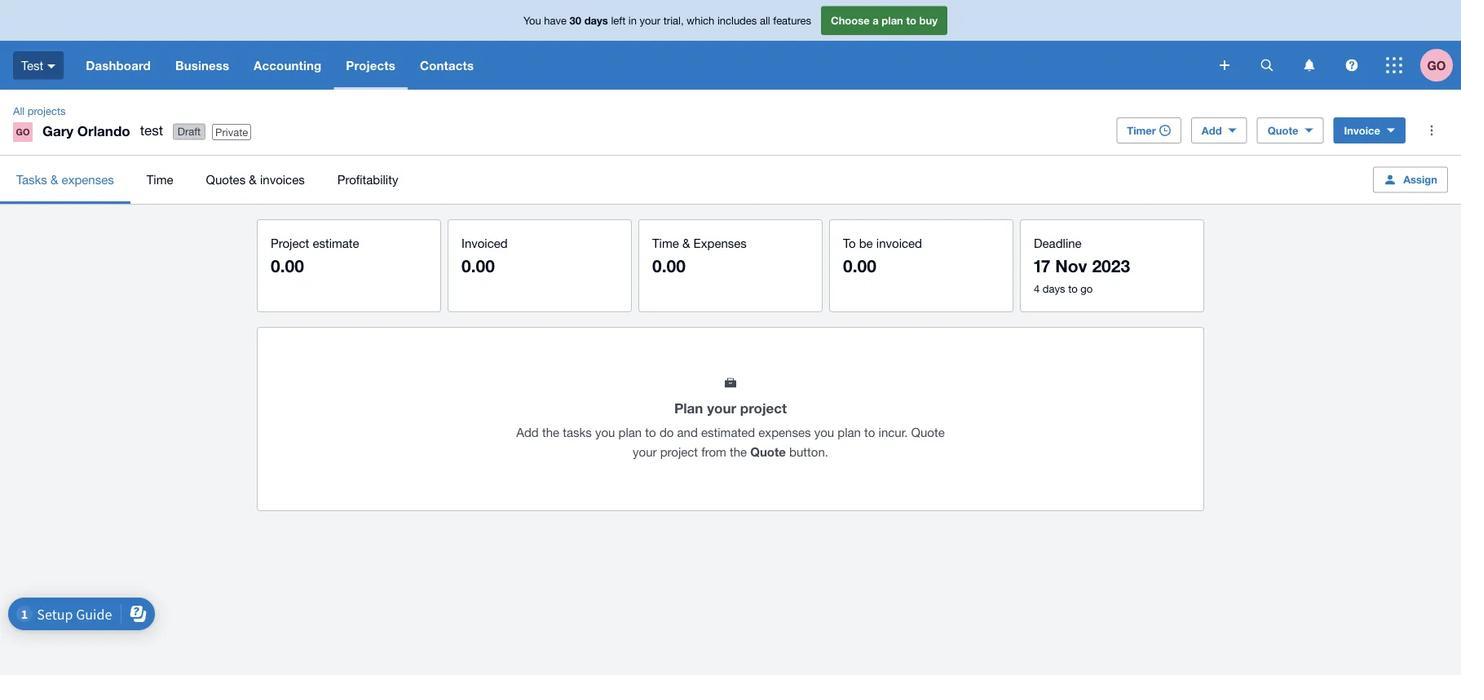 Task type: locate. For each thing, give the bounding box(es) containing it.
navigation
[[74, 41, 1209, 90]]

to
[[906, 14, 917, 27], [1068, 282, 1078, 295], [645, 425, 656, 439], [865, 425, 875, 439]]

0 horizontal spatial add
[[516, 425, 539, 439]]

2 horizontal spatial &
[[683, 236, 690, 250]]

quote for quote button.
[[751, 444, 786, 459]]

add inside add the tasks you plan to do and estimated expenses you plan to incur. quote your project from the
[[516, 425, 539, 439]]

1 vertical spatial project
[[660, 444, 698, 459]]

2 vertical spatial your
[[633, 444, 657, 459]]

0 horizontal spatial expenses
[[62, 172, 114, 187]]

1 horizontal spatial the
[[730, 444, 747, 459]]

add for add the tasks you plan to do and estimated expenses you plan to incur. quote your project from the
[[516, 425, 539, 439]]

tasks
[[16, 172, 47, 187]]

go up more options icon
[[1428, 58, 1446, 73]]

1 0.00 from the left
[[271, 256, 304, 276]]

deadline
[[1034, 236, 1082, 250]]

& right tasks
[[51, 172, 58, 187]]

1 horizontal spatial go
[[1428, 58, 1446, 73]]

time left expenses
[[652, 236, 679, 250]]

expenses
[[694, 236, 747, 250]]

quote right incur.
[[911, 425, 945, 439]]

1 horizontal spatial expenses
[[759, 425, 811, 439]]

project down and
[[660, 444, 698, 459]]

0 horizontal spatial days
[[584, 14, 608, 27]]

the down "estimated"
[[730, 444, 747, 459]]

in
[[629, 14, 637, 27]]

0 vertical spatial add
[[1202, 124, 1222, 137]]

add left tasks
[[516, 425, 539, 439]]

and
[[677, 425, 698, 439]]

estimated
[[701, 425, 755, 439]]

add for add
[[1202, 124, 1222, 137]]

svg image right test
[[47, 64, 56, 68]]

0 vertical spatial time
[[147, 172, 173, 187]]

0 horizontal spatial project
[[660, 444, 698, 459]]

quote inside popup button
[[1268, 124, 1299, 137]]

buy
[[920, 14, 938, 27]]

expenses
[[62, 172, 114, 187], [759, 425, 811, 439]]

0 horizontal spatial you
[[595, 425, 615, 439]]

invoices
[[260, 172, 305, 187]]

1 horizontal spatial you
[[814, 425, 834, 439]]

& for tasks & expenses
[[51, 172, 58, 187]]

plan left the do
[[619, 425, 642, 439]]

quotes
[[206, 172, 246, 187]]

0.00 inside 'time & expenses 0.00'
[[652, 256, 686, 276]]

0.00
[[271, 256, 304, 276], [462, 256, 495, 276], [652, 256, 686, 276], [843, 256, 877, 276]]

test
[[140, 122, 163, 138]]

plan
[[882, 14, 903, 27], [619, 425, 642, 439], [838, 425, 861, 439]]

add the tasks you plan to do and estimated expenses you plan to incur. quote your project from the
[[516, 425, 945, 459]]

1 horizontal spatial quote
[[911, 425, 945, 439]]

navigation inside banner
[[74, 41, 1209, 90]]

days right the 30
[[584, 14, 608, 27]]

expenses inside add the tasks you plan to do and estimated expenses you plan to incur. quote your project from the
[[759, 425, 811, 439]]

& for time & expenses 0.00
[[683, 236, 690, 250]]

0 vertical spatial project
[[740, 400, 787, 416]]

to inside deadline 17 nov 2023 4 days to go
[[1068, 282, 1078, 295]]

tasks & expenses
[[16, 172, 114, 187]]

1 horizontal spatial days
[[1043, 282, 1066, 295]]

0.00 inside to be invoiced 0.00
[[843, 256, 877, 276]]

&
[[51, 172, 58, 187], [249, 172, 257, 187], [683, 236, 690, 250]]

to
[[843, 236, 856, 250]]

0 horizontal spatial go
[[16, 127, 30, 137]]

add right timer "button"
[[1202, 124, 1222, 137]]

quote
[[1268, 124, 1299, 137], [911, 425, 945, 439], [751, 444, 786, 459]]

1 vertical spatial the
[[730, 444, 747, 459]]

the
[[542, 425, 560, 439], [730, 444, 747, 459]]

all projects link
[[7, 103, 72, 119]]

to left buy
[[906, 14, 917, 27]]

4
[[1034, 282, 1040, 295]]

svg image
[[1386, 57, 1403, 73], [1304, 59, 1315, 71], [1346, 59, 1358, 71], [1220, 60, 1230, 70], [47, 64, 56, 68]]

banner containing dashboard
[[0, 0, 1461, 90]]

1 vertical spatial time
[[652, 236, 679, 250]]

time down test
[[147, 172, 173, 187]]

0 vertical spatial go
[[1428, 58, 1446, 73]]

3 0.00 from the left
[[652, 256, 686, 276]]

1 vertical spatial quote
[[911, 425, 945, 439]]

1 vertical spatial days
[[1043, 282, 1066, 295]]

go button
[[1421, 41, 1461, 90]]

1 horizontal spatial add
[[1202, 124, 1222, 137]]

30
[[570, 14, 582, 27]]

features
[[773, 14, 811, 27]]

projects
[[346, 58, 395, 73]]

nov
[[1055, 256, 1088, 276]]

invoiced 0.00
[[462, 236, 508, 276]]

your left from
[[633, 444, 657, 459]]

0 horizontal spatial &
[[51, 172, 58, 187]]

go
[[1428, 58, 1446, 73], [16, 127, 30, 137]]

1 horizontal spatial time
[[652, 236, 679, 250]]

expenses down gary orlando
[[62, 172, 114, 187]]

the left tasks
[[542, 425, 560, 439]]

your right in in the left of the page
[[640, 14, 661, 27]]

add inside popup button
[[1202, 124, 1222, 137]]

days right 4
[[1043, 282, 1066, 295]]

time inside 'time & expenses 0.00'
[[652, 236, 679, 250]]

banner
[[0, 0, 1461, 90]]

go inside popup button
[[1428, 58, 1446, 73]]

project up "estimated"
[[740, 400, 787, 416]]

you up the button.
[[814, 425, 834, 439]]

0.00 inside project estimate 0.00
[[271, 256, 304, 276]]

business
[[175, 58, 229, 73]]

quote button
[[1257, 117, 1324, 144]]

quote left the button.
[[751, 444, 786, 459]]

timer button
[[1117, 117, 1182, 144]]

time link
[[130, 156, 190, 204]]

0 vertical spatial quote
[[1268, 124, 1299, 137]]

plan left incur.
[[838, 425, 861, 439]]

days inside banner
[[584, 14, 608, 27]]

you right tasks
[[595, 425, 615, 439]]

0 vertical spatial expenses
[[62, 172, 114, 187]]

2 horizontal spatial quote
[[1268, 124, 1299, 137]]

accounting
[[254, 58, 322, 73]]

days inside deadline 17 nov 2023 4 days to go
[[1043, 282, 1066, 295]]

you
[[595, 425, 615, 439], [814, 425, 834, 439]]

project
[[740, 400, 787, 416], [660, 444, 698, 459]]

project inside add the tasks you plan to do and estimated expenses you plan to incur. quote your project from the
[[660, 444, 698, 459]]

plan right a
[[882, 14, 903, 27]]

& for quotes & invoices
[[249, 172, 257, 187]]

0 vertical spatial days
[[584, 14, 608, 27]]

2 horizontal spatial plan
[[882, 14, 903, 27]]

to left go
[[1068, 282, 1078, 295]]

1 horizontal spatial project
[[740, 400, 787, 416]]

0 horizontal spatial the
[[542, 425, 560, 439]]

quote right add popup button at the top right
[[1268, 124, 1299, 137]]

& inside 'time & expenses 0.00'
[[683, 236, 690, 250]]

your
[[640, 14, 661, 27], [707, 400, 736, 416], [633, 444, 657, 459]]

& right quotes
[[249, 172, 257, 187]]

invoice
[[1344, 124, 1381, 137]]

days
[[584, 14, 608, 27], [1043, 282, 1066, 295]]

incur.
[[879, 425, 908, 439]]

deadline 17 nov 2023 4 days to go
[[1034, 236, 1130, 295]]

estimate
[[313, 236, 359, 250]]

4 0.00 from the left
[[843, 256, 877, 276]]

go down all
[[16, 127, 30, 137]]

have
[[544, 14, 567, 27]]

your up "estimated"
[[707, 400, 736, 416]]

1 vertical spatial add
[[516, 425, 539, 439]]

svg image inside test popup button
[[47, 64, 56, 68]]

trial,
[[664, 14, 684, 27]]

& left expenses
[[683, 236, 690, 250]]

1 vertical spatial expenses
[[759, 425, 811, 439]]

contacts
[[420, 58, 474, 73]]

2 vertical spatial quote
[[751, 444, 786, 459]]

0 horizontal spatial quote
[[751, 444, 786, 459]]

svg image left go popup button
[[1386, 57, 1403, 73]]

add
[[1202, 124, 1222, 137], [516, 425, 539, 439]]

0 horizontal spatial plan
[[619, 425, 642, 439]]

1 horizontal spatial &
[[249, 172, 257, 187]]

navigation containing dashboard
[[74, 41, 1209, 90]]

button.
[[789, 444, 828, 459]]

left
[[611, 14, 626, 27]]

expenses up quote button.
[[759, 425, 811, 439]]

project estimate 0.00
[[271, 236, 359, 276]]

0 horizontal spatial time
[[147, 172, 173, 187]]

time & expenses 0.00
[[652, 236, 747, 276]]

assign
[[1404, 173, 1438, 186]]

orlando
[[77, 122, 130, 139]]

choose a plan to buy
[[831, 14, 938, 27]]

expenses inside tasks & expenses link
[[62, 172, 114, 187]]

time
[[147, 172, 173, 187], [652, 236, 679, 250]]

0 vertical spatial the
[[542, 425, 560, 439]]

0 vertical spatial your
[[640, 14, 661, 27]]

tasks & expenses link
[[0, 156, 130, 204]]

profitability
[[337, 172, 398, 187]]

invoiced
[[877, 236, 922, 250]]

2 0.00 from the left
[[462, 256, 495, 276]]



Task type: vqa. For each thing, say whether or not it's contained in the screenshot.
report
no



Task type: describe. For each thing, give the bounding box(es) containing it.
gary
[[42, 122, 73, 139]]

you
[[524, 14, 541, 27]]

to left the do
[[645, 425, 656, 439]]

add button
[[1191, 117, 1247, 144]]

test button
[[0, 41, 74, 90]]

2 you from the left
[[814, 425, 834, 439]]

svg image left svg icon
[[1220, 60, 1230, 70]]

private
[[215, 126, 248, 138]]

accounting button
[[241, 41, 334, 90]]

0.00 inside invoiced 0.00
[[462, 256, 495, 276]]

dashboard link
[[74, 41, 163, 90]]

to left incur.
[[865, 425, 875, 439]]

time for time
[[147, 172, 173, 187]]

a
[[873, 14, 879, 27]]

quote for quote
[[1268, 124, 1299, 137]]

17
[[1034, 256, 1051, 276]]

invoice button
[[1334, 117, 1406, 144]]

project
[[271, 236, 309, 250]]

plan your project
[[674, 400, 787, 416]]

quote button.
[[751, 444, 828, 459]]

business button
[[163, 41, 241, 90]]

gary orlando
[[42, 122, 130, 139]]

1 vertical spatial go
[[16, 127, 30, 137]]

svg image
[[1261, 59, 1273, 71]]

your inside add the tasks you plan to do and estimated expenses you plan to incur. quote your project from the
[[633, 444, 657, 459]]

quotes & invoices
[[206, 172, 305, 187]]

includes
[[718, 14, 757, 27]]

quote inside add the tasks you plan to do and estimated expenses you plan to incur. quote your project from the
[[911, 425, 945, 439]]

you have 30 days left in your trial, which includes all features
[[524, 14, 811, 27]]

svg image right svg icon
[[1304, 59, 1315, 71]]

be
[[859, 236, 873, 250]]

from
[[702, 444, 726, 459]]

profitability link
[[321, 156, 415, 204]]

draft
[[178, 125, 201, 138]]

quotes & invoices link
[[190, 156, 321, 204]]

2023
[[1092, 256, 1130, 276]]

do
[[660, 425, 674, 439]]

plan
[[674, 400, 703, 416]]

choose
[[831, 14, 870, 27]]

projects
[[28, 104, 66, 117]]

all
[[13, 104, 25, 117]]

1 vertical spatial your
[[707, 400, 736, 416]]

test
[[21, 58, 43, 72]]

dashboard
[[86, 58, 151, 73]]

svg image up the invoice
[[1346, 59, 1358, 71]]

go
[[1081, 282, 1093, 295]]

all
[[760, 14, 770, 27]]

time for time & expenses 0.00
[[652, 236, 679, 250]]

assign button
[[1373, 167, 1448, 193]]

1 you from the left
[[595, 425, 615, 439]]

which
[[687, 14, 715, 27]]

tasks
[[563, 425, 592, 439]]

timer
[[1127, 124, 1156, 137]]

invoiced
[[462, 236, 508, 250]]

1 horizontal spatial plan
[[838, 425, 861, 439]]

more options image
[[1416, 114, 1448, 147]]

projects button
[[334, 41, 408, 90]]

contacts button
[[408, 41, 486, 90]]

all projects
[[13, 104, 66, 117]]

to be invoiced 0.00
[[843, 236, 922, 276]]



